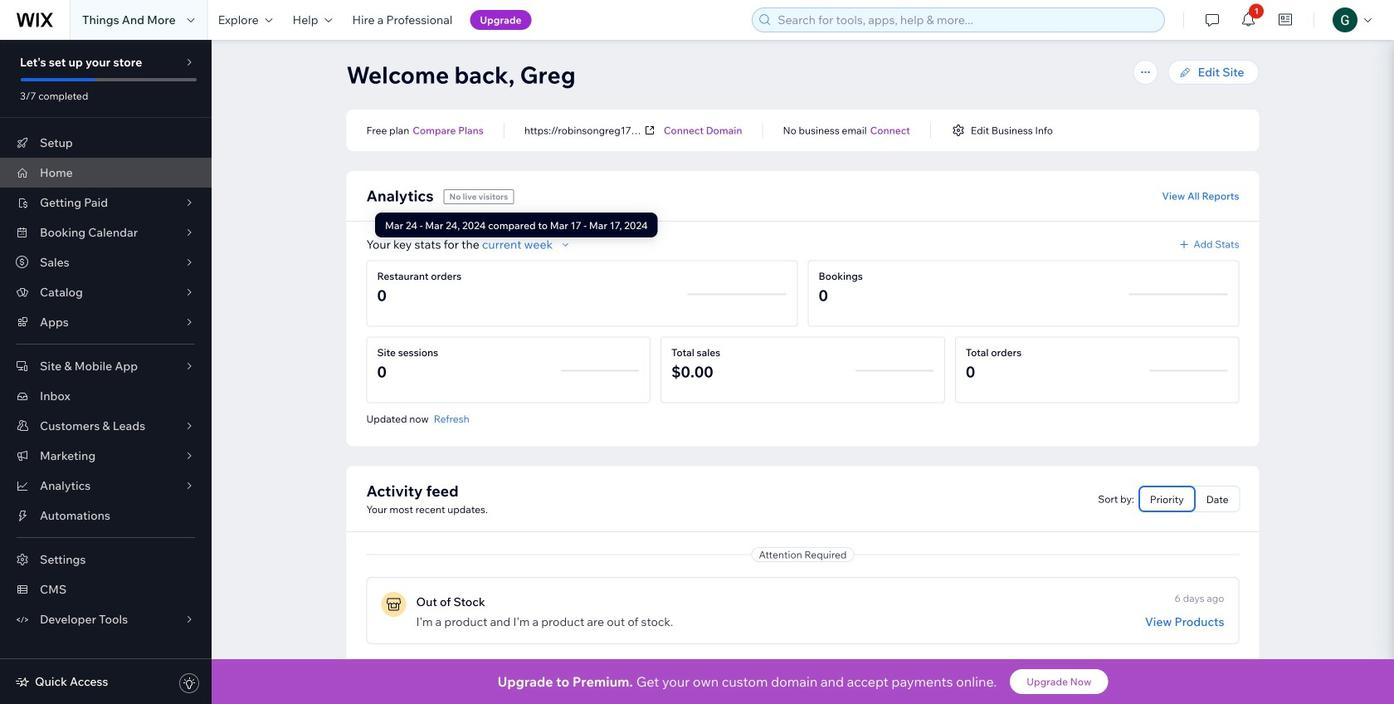 Task type: locate. For each thing, give the bounding box(es) containing it.
sidebar element
[[0, 40, 212, 704]]



Task type: describe. For each thing, give the bounding box(es) containing it.
Search for tools, apps, help & more... field
[[773, 8, 1160, 32]]



Task type: vqa. For each thing, say whether or not it's contained in the screenshot.
Sidebar element
yes



